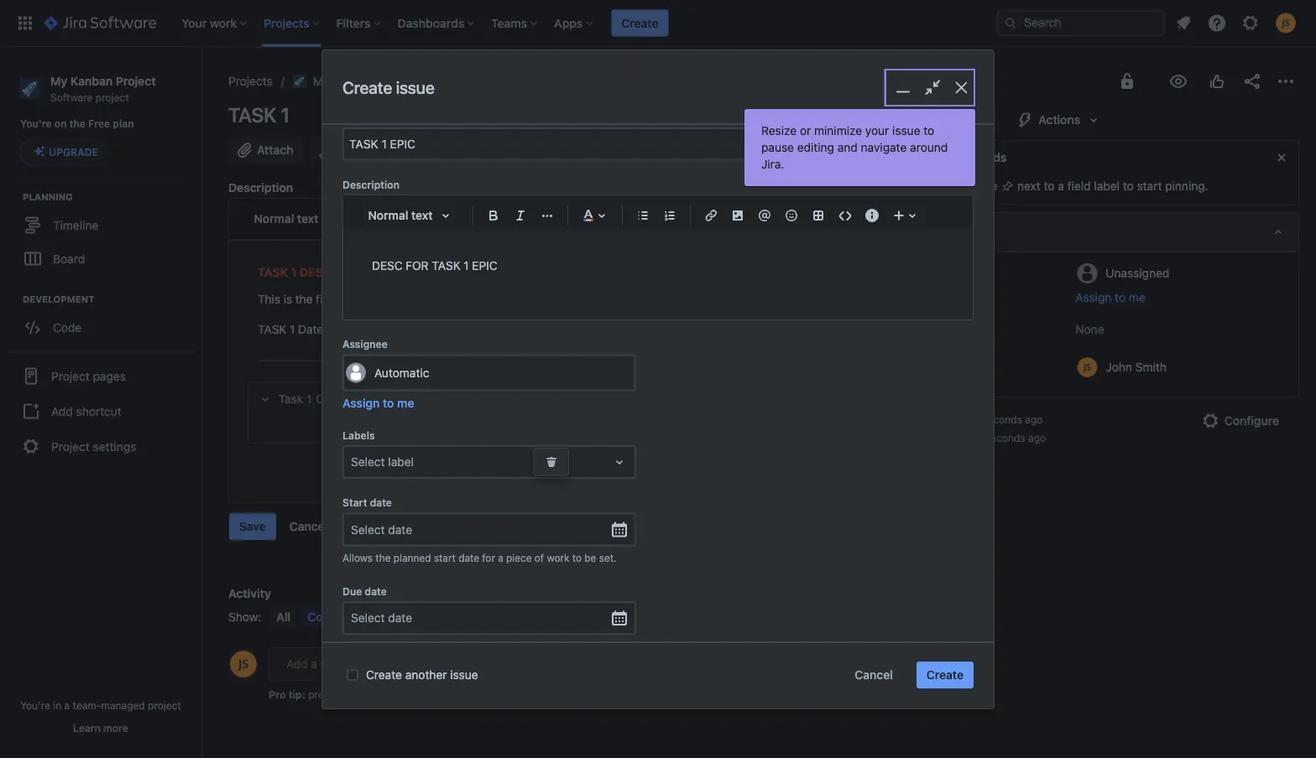 Task type: vqa. For each thing, say whether or not it's contained in the screenshot.
leftmost list
no



Task type: describe. For each thing, give the bounding box(es) containing it.
1 vertical spatial 5
[[977, 432, 983, 444]]

table image
[[694, 209, 714, 229]]

description for task 1 description:
[[228, 181, 293, 195]]

attach button
[[228, 137, 303, 164]]

child
[[374, 143, 400, 157]]

for for date
[[482, 553, 495, 565]]

description for desc for task 1 epic
[[343, 179, 400, 191]]

date up planned
[[388, 523, 412, 537]]

a inside 'dialog'
[[498, 553, 503, 565]]

pinned fields
[[934, 151, 1007, 165]]

select date for start date
[[351, 523, 412, 537]]

add for add shortcut
[[51, 405, 73, 418]]

select for due
[[351, 611, 385, 625]]

a left 'field'
[[1058, 179, 1064, 193]]

italic ⌘i image for desc for task 1 epic
[[510, 206, 531, 226]]

configure link
[[1191, 408, 1289, 435]]

you're for you're in a team-managed project
[[20, 700, 50, 712]]

field
[[1068, 179, 1091, 193]]

software
[[50, 91, 93, 103]]

my kanban project software project
[[50, 74, 156, 103]]

cancel for cancel button within create issue 'dialog'
[[855, 669, 893, 682]]

settings
[[93, 440, 136, 454]]

desc
[[372, 259, 403, 273]]

unassigned
[[1106, 266, 1170, 280]]

info panel image for desc for task 1 epic
[[862, 206, 882, 226]]

more
[[103, 723, 128, 735]]

link issue button
[[449, 137, 544, 164]]

activity
[[228, 587, 271, 601]]

task for task 1 description:
[[258, 266, 288, 280]]

project inside my kanban project software project
[[96, 91, 129, 103]]

kan-1
[[550, 74, 585, 88]]

task for task 1
[[228, 103, 276, 127]]

discard & close image
[[950, 76, 974, 100]]

assignee for assign to me "button" within create issue 'dialog'
[[343, 339, 388, 351]]

project up add shortcut
[[51, 369, 90, 383]]

create issue dialog
[[322, 50, 994, 759]]

you're for you're on the free plan
[[20, 118, 52, 130]]

plan
[[113, 118, 134, 130]]

team-
[[73, 700, 101, 712]]

my kanban project image
[[293, 75, 306, 88]]

numbered list ⌘⇧7 image for task 1 description:
[[546, 209, 566, 229]]

first
[[316, 293, 337, 306]]

pause
[[761, 140, 794, 154]]

numbered list ⌘⇧7 image for desc for task 1 epic
[[660, 206, 680, 226]]

1 horizontal spatial start
[[1137, 179, 1162, 193]]

0 vertical spatial me
[[1129, 291, 1146, 305]]

add for add a child issue
[[339, 143, 361, 157]]

create issue
[[343, 78, 435, 97]]

automatic image
[[346, 363, 366, 383]]

more formatting image
[[537, 206, 557, 226]]

open image
[[609, 453, 630, 473]]

details
[[934, 225, 973, 239]]

comments
[[307, 611, 368, 625]]

upgrade button
[[21, 139, 111, 166]]

allows the planned start date for a piece of work to be set.
[[343, 553, 617, 565]]

piece
[[506, 553, 532, 565]]

project down add shortcut
[[51, 440, 90, 454]]

1 select from the top
[[351, 456, 385, 469]]

to down automatic
[[383, 396, 394, 410]]

save button
[[229, 514, 276, 541]]

upgrade
[[49, 146, 98, 158]]

editor toolbar toolbar
[[535, 449, 568, 476]]

start
[[343, 498, 367, 509]]

add image, video, or file image for desc for task 1 epic
[[728, 206, 748, 226]]

create button inside 'dialog'
[[917, 662, 974, 689]]

1 horizontal spatial assign to me button
[[1076, 290, 1282, 306]]

managed
[[101, 700, 145, 712]]

kan-1 link
[[550, 71, 585, 92]]

you're on the free plan
[[20, 118, 134, 130]]

task
[[340, 293, 362, 306]]

no restrictions image
[[1117, 71, 1137, 92]]

assign to me button inside create issue 'dialog'
[[343, 395, 414, 412]]

issue right the link
[[504, 143, 533, 157]]

me inside create issue 'dialog'
[[397, 396, 414, 410]]

pages
[[93, 369, 126, 383]]

my kanban project
[[313, 74, 415, 88]]

select label
[[351, 456, 414, 469]]

planned
[[394, 553, 431, 565]]

create banner
[[0, 0, 1316, 47]]

0 vertical spatial label
[[1094, 179, 1120, 193]]

pro
[[269, 689, 286, 701]]

epic
[[472, 259, 497, 273]]

date right due
[[365, 586, 387, 598]]

text
[[411, 209, 433, 223]]

create another issue
[[366, 669, 478, 682]]

timeline link
[[8, 208, 193, 242]]

0 vertical spatial assign
[[1076, 291, 1112, 305]]

in
[[53, 700, 61, 712]]

oct
[[334, 323, 353, 337]]

task inside text field
[[432, 259, 461, 273]]

description:
[[300, 266, 382, 280]]

Add a comment… field
[[269, 648, 874, 682]]

bold ⌘b image for desc for task 1 epic
[[484, 206, 504, 226]]

cancel for cancel button to the left
[[289, 520, 328, 534]]

1 horizontal spatial project
[[148, 700, 181, 712]]

1 for task 1
[[280, 103, 290, 127]]

1 vertical spatial seconds
[[986, 432, 1026, 444]]

normal text button
[[360, 197, 466, 234]]

mention image
[[641, 209, 661, 229]]

0 vertical spatial ago
[[1025, 414, 1043, 426]]

another
[[405, 669, 447, 682]]

project up child
[[376, 74, 415, 88]]

1 for task 1 description:
[[291, 266, 297, 280]]

issue up child
[[396, 78, 435, 97]]

you're in a team-managed project
[[20, 700, 181, 712]]

is
[[284, 293, 292, 306]]

around
[[910, 140, 948, 154]]

1 for task 1 date: oct 30, 2023
[[290, 323, 295, 337]]

menu bar containing all
[[268, 608, 433, 628]]

project settings
[[51, 440, 136, 454]]

code link
[[8, 311, 193, 344]]

emoji image
[[667, 209, 688, 229]]

project settings link
[[7, 428, 195, 465]]

0 vertical spatial seconds
[[982, 414, 1022, 426]]

label inside create issue 'dialog'
[[388, 456, 414, 469]]

create inside primary element
[[621, 16, 659, 30]]

automatic
[[374, 366, 429, 380]]

to right 'field'
[[1123, 179, 1134, 193]]

fields
[[976, 151, 1007, 165]]

italic ⌘i image for task 1 description:
[[396, 209, 416, 229]]

2023
[[377, 323, 405, 337]]

normal text
[[368, 209, 433, 223]]

to down unassigned on the top
[[1115, 291, 1126, 305]]

emoji image
[[782, 206, 802, 226]]

and
[[838, 140, 858, 154]]

remove image
[[541, 452, 562, 473]]

jira.
[[761, 157, 784, 171]]

resize
[[761, 124, 797, 138]]

shortcut
[[76, 405, 122, 418]]

exit full screen image
[[920, 76, 945, 100]]

my for my kanban project
[[313, 74, 329, 88]]

task 1 date: oct 30, 2023
[[258, 323, 405, 337]]

on for click
[[963, 179, 977, 193]]

30,
[[356, 323, 374, 337]]

comments button
[[302, 608, 373, 628]]

of
[[535, 553, 544, 565]]

learn
[[73, 723, 101, 735]]

create button inside primary element
[[611, 10, 669, 37]]

a right the in
[[64, 700, 70, 712]]

mention image
[[755, 206, 775, 226]]

all
[[277, 611, 291, 625]]

info panel image for task 1 description:
[[748, 209, 768, 229]]



Task type: locate. For each thing, give the bounding box(es) containing it.
my
[[50, 74, 67, 88], [313, 74, 329, 88]]

on right the click
[[963, 179, 977, 193]]

the down fields
[[980, 179, 998, 193]]

search image
[[1004, 16, 1017, 30]]

press
[[308, 689, 334, 701]]

italic ⌘i image up for
[[396, 209, 416, 229]]

date left piece
[[458, 553, 479, 565]]

add a child issue button
[[310, 137, 442, 164]]

1 horizontal spatial assign
[[1076, 291, 1112, 305]]

0 vertical spatial assignee
[[934, 267, 978, 279]]

description down add a child issue button
[[343, 179, 400, 191]]

on up the upgrade button
[[54, 118, 67, 130]]

editing
[[797, 140, 834, 154]]

for inside create issue 'dialog'
[[482, 553, 495, 565]]

0 horizontal spatial on
[[54, 118, 67, 130]]

italic ⌘i image
[[510, 206, 531, 226], [396, 209, 416, 229]]

select date down start date
[[351, 523, 412, 537]]

0 vertical spatial project
[[96, 91, 129, 103]]

table image
[[808, 206, 829, 226]]

Description - Main content area, start typing to enter text. text field
[[248, 266, 855, 474]]

for
[[406, 259, 429, 273]]

save
[[239, 520, 266, 534]]

me
[[1129, 291, 1146, 305], [397, 396, 414, 410]]

desc for task 1 epic
[[372, 259, 497, 273]]

kanban up software
[[70, 74, 113, 88]]

1 horizontal spatial bullet list ⌘⇧8 image
[[633, 206, 653, 226]]

1 horizontal spatial bold ⌘b image
[[484, 206, 504, 226]]

1 vertical spatial select
[[351, 523, 385, 537]]

cancel
[[289, 520, 328, 534], [855, 669, 893, 682]]

history button
[[379, 608, 430, 628]]

1 horizontal spatial description
[[343, 179, 400, 191]]

the
[[69, 118, 86, 130], [980, 179, 998, 193], [295, 293, 313, 306], [376, 553, 391, 565]]

issue right child
[[403, 143, 432, 157]]

task 1 description:
[[258, 266, 382, 280]]

learn more
[[73, 723, 128, 735]]

cancel inside create issue 'dialog'
[[855, 669, 893, 682]]

date right start
[[370, 498, 392, 509]]

a left child
[[364, 143, 371, 157]]

my up software
[[50, 74, 67, 88]]

1 horizontal spatial numbered list ⌘⇧7 image
[[660, 206, 680, 226]]

kanban right my kanban project icon
[[333, 74, 373, 88]]

date:
[[298, 323, 327, 337]]

1 vertical spatial start
[[434, 553, 456, 565]]

bullet list ⌘⇧8 image for task 1 description:
[[519, 209, 539, 229]]

my kanban project link
[[293, 71, 415, 92]]

to left be
[[572, 553, 582, 565]]

date down planned
[[388, 611, 412, 625]]

select down "labels"
[[351, 456, 385, 469]]

0 horizontal spatial assign to me button
[[343, 395, 414, 412]]

0 horizontal spatial add image, video, or file image
[[614, 209, 634, 229]]

5 seconds ago 5 seconds ago
[[973, 414, 1046, 444]]

you're left the in
[[20, 700, 50, 712]]

bullet list ⌘⇧8 image left emoji icon
[[633, 206, 653, 226]]

me down unassigned on the top
[[1129, 291, 1146, 305]]

2 you're from the top
[[20, 700, 50, 712]]

kanban
[[70, 74, 113, 88], [333, 74, 373, 88]]

0 vertical spatial on
[[54, 118, 67, 130]]

me down automatic
[[397, 396, 414, 410]]

1 vertical spatial ago
[[1028, 432, 1046, 444]]

0 vertical spatial select date
[[351, 523, 412, 537]]

assign to me button
[[1076, 290, 1282, 306], [343, 395, 414, 412]]

info panel image right code snippet icon
[[748, 209, 768, 229]]

assign to me button down the 'automatic' icon
[[343, 395, 414, 412]]

or
[[800, 124, 811, 138]]

Labels text field
[[351, 454, 354, 471]]

0 vertical spatial for
[[366, 293, 380, 306]]

0 vertical spatial select
[[351, 456, 385, 469]]

start
[[1137, 179, 1162, 193], [434, 553, 456, 565]]

this is the first task for project 1
[[258, 293, 430, 306]]

assignee inside create issue 'dialog'
[[343, 339, 388, 351]]

project right the managed
[[148, 700, 181, 712]]

1 horizontal spatial kanban
[[333, 74, 373, 88]]

create
[[621, 16, 659, 30], [343, 78, 392, 97], [366, 669, 402, 682], [927, 669, 964, 682]]

the inside description - main content area, start typing to enter text. text field
[[295, 293, 313, 306]]

1 vertical spatial assignee
[[343, 339, 388, 351]]

0 horizontal spatial assign to me
[[343, 396, 414, 410]]

1 kanban from the left
[[70, 74, 113, 88]]

the right is
[[295, 293, 313, 306]]

1 horizontal spatial info panel image
[[862, 206, 882, 226]]

the right allows
[[376, 553, 391, 565]]

issue up navigate
[[892, 124, 921, 138]]

kanban for my kanban project software project
[[70, 74, 113, 88]]

the for this
[[295, 293, 313, 306]]

minimize
[[814, 124, 862, 138]]

0 horizontal spatial info panel image
[[748, 209, 768, 229]]

link
[[478, 143, 501, 157]]

bold ⌘b image for task 1 description:
[[369, 209, 390, 229]]

2 vertical spatial project
[[148, 700, 181, 712]]

project inside description - main content area, start typing to enter text. text field
[[384, 293, 421, 306]]

for right task
[[366, 293, 380, 306]]

1 horizontal spatial add image, video, or file image
[[728, 206, 748, 226]]

kanban for my kanban project
[[333, 74, 373, 88]]

1 horizontal spatial create button
[[917, 662, 974, 689]]

pinning.
[[1165, 179, 1209, 193]]

learn more button
[[73, 722, 128, 735]]

1 for kan-1
[[579, 74, 585, 88]]

0 horizontal spatial for
[[366, 293, 380, 306]]

work
[[547, 553, 570, 565]]

None text field
[[344, 129, 972, 159]]

code snippet image
[[835, 206, 855, 226]]

0 horizontal spatial italic ⌘i image
[[396, 209, 416, 229]]

0 horizontal spatial add
[[51, 405, 73, 418]]

3 select from the top
[[351, 611, 385, 625]]

0 horizontal spatial my
[[50, 74, 67, 88]]

1 horizontal spatial on
[[963, 179, 977, 193]]

the for you're
[[69, 118, 86, 130]]

task
[[228, 103, 276, 127], [432, 259, 461, 273], [258, 266, 288, 280], [258, 323, 287, 337]]

be
[[585, 553, 596, 565]]

1 horizontal spatial for
[[482, 553, 495, 565]]

Search field
[[997, 10, 1165, 37]]

2 select date from the top
[[351, 611, 412, 625]]

Give this expand a title... text field
[[275, 389, 851, 410]]

add shortcut
[[51, 405, 122, 418]]

on for you're
[[54, 118, 67, 130]]

minimize image
[[891, 76, 915, 100]]

a inside button
[[364, 143, 371, 157]]

add left 'shortcut' in the left of the page
[[51, 405, 73, 418]]

Description - Main content area, start typing to enter text. text field
[[372, 256, 944, 276]]

menu bar
[[268, 608, 433, 628]]

assign to me down the 'automatic' icon
[[343, 396, 414, 410]]

2 kanban from the left
[[333, 74, 373, 88]]

history
[[384, 611, 425, 625]]

0 vertical spatial assign to me button
[[1076, 290, 1282, 306]]

to up the "around"
[[924, 124, 935, 138]]

you're up the upgrade button
[[20, 118, 52, 130]]

0 horizontal spatial bold ⌘b image
[[369, 209, 390, 229]]

0 vertical spatial start
[[1137, 179, 1162, 193]]

task for task 1 date: oct 30, 2023
[[258, 323, 287, 337]]

project
[[96, 91, 129, 103], [384, 293, 421, 306], [148, 700, 181, 712]]

1 horizontal spatial me
[[1129, 291, 1146, 305]]

1 horizontal spatial label
[[1094, 179, 1120, 193]]

issue
[[396, 78, 435, 97], [892, 124, 921, 138], [403, 143, 432, 157], [504, 143, 533, 157], [450, 669, 478, 682]]

0 horizontal spatial cancel button
[[279, 514, 338, 541]]

2 select from the top
[[351, 523, 385, 537]]

link issue
[[478, 143, 533, 157]]

0 vertical spatial add
[[339, 143, 361, 157]]

description down attach button
[[228, 181, 293, 195]]

add image, video, or file image right link image
[[728, 206, 748, 226]]

1 horizontal spatial italic ⌘i image
[[510, 206, 531, 226]]

2 horizontal spatial project
[[384, 293, 421, 306]]

2 vertical spatial select
[[351, 611, 385, 625]]

task right for
[[432, 259, 461, 273]]

add shortcut button
[[7, 395, 195, 428]]

2 my from the left
[[313, 74, 329, 88]]

hide message image
[[1272, 148, 1292, 168]]

project up plan
[[116, 74, 156, 88]]

1 horizontal spatial cancel
[[855, 669, 893, 682]]

this
[[258, 293, 280, 306]]

1 horizontal spatial assignee
[[934, 267, 978, 279]]

cancel button inside create issue 'dialog'
[[845, 662, 903, 689]]

assignee down details at the right top of the page
[[934, 267, 978, 279]]

attach
[[257, 143, 293, 157]]

to inside 'resize or minimize your issue to pause editing and navigate around jira.'
[[924, 124, 935, 138]]

task up this at the top of the page
[[258, 266, 288, 280]]

link image
[[701, 206, 721, 226]]

numbered list ⌘⇧7 image left link icon
[[546, 209, 566, 229]]

project pages
[[51, 369, 126, 383]]

assign inside create issue 'dialog'
[[343, 396, 380, 410]]

1 vertical spatial add
[[51, 405, 73, 418]]

1 horizontal spatial cancel button
[[845, 662, 903, 689]]

1 select date from the top
[[351, 523, 412, 537]]

assign to me
[[1076, 291, 1146, 305], [343, 396, 414, 410]]

collapse content image
[[255, 389, 275, 410]]

bullet list ⌘⇧8 image
[[633, 206, 653, 226], [519, 209, 539, 229]]

the inside create issue 'dialog'
[[376, 553, 391, 565]]

project up plan
[[96, 91, 129, 103]]

on
[[54, 118, 67, 130], [963, 179, 977, 193]]

timeline
[[53, 218, 99, 232]]

0 horizontal spatial project
[[96, 91, 129, 103]]

1 horizontal spatial assign to me
[[1076, 291, 1146, 305]]

select down due date
[[351, 611, 385, 625]]

1 you're from the top
[[20, 118, 52, 130]]

project
[[116, 74, 156, 88], [376, 74, 415, 88], [51, 369, 90, 383], [51, 440, 90, 454]]

set.
[[599, 553, 617, 565]]

bullet list ⌘⇧8 image left link icon
[[519, 209, 539, 229]]

add image, video, or file image left mention image
[[614, 209, 634, 229]]

issue right another
[[450, 669, 478, 682]]

1 vertical spatial you're
[[20, 700, 50, 712]]

development
[[23, 294, 94, 305]]

the for click
[[980, 179, 998, 193]]

my for my kanban project software project
[[50, 74, 67, 88]]

add image, video, or file image inside create issue 'dialog'
[[728, 206, 748, 226]]

click on the
[[934, 179, 1001, 193]]

board
[[53, 252, 85, 266]]

primary element
[[10, 0, 997, 47]]

1 vertical spatial me
[[397, 396, 414, 410]]

link image
[[587, 209, 607, 229]]

cancel button
[[279, 514, 338, 541], [845, 662, 903, 689]]

next to a field label to start pinning.
[[1014, 179, 1209, 193]]

task 1
[[228, 103, 290, 127]]

due
[[343, 586, 362, 598]]

board link
[[8, 242, 193, 276]]

pro tip: press
[[269, 689, 337, 701]]

italic ⌘i image left more formatting icon
[[510, 206, 531, 226]]

project up 2023 at the left top of the page
[[384, 293, 421, 306]]

details element
[[923, 212, 1300, 253]]

numbered list ⌘⇧7 image
[[660, 206, 680, 226], [546, 209, 566, 229]]

1 vertical spatial on
[[963, 179, 977, 193]]

assign to me inside create issue 'dialog'
[[343, 396, 414, 410]]

1 vertical spatial cancel button
[[845, 662, 903, 689]]

seconds
[[982, 414, 1022, 426], [986, 432, 1026, 444]]

1 vertical spatial project
[[384, 293, 421, 306]]

0 vertical spatial create button
[[611, 10, 669, 37]]

jira software image
[[44, 13, 156, 33], [44, 13, 156, 33]]

label right labels text field
[[388, 456, 414, 469]]

show:
[[228, 611, 261, 625]]

assign up none
[[1076, 291, 1112, 305]]

start inside create issue 'dialog'
[[434, 553, 456, 565]]

1 vertical spatial label
[[388, 456, 414, 469]]

1 vertical spatial select date
[[351, 611, 412, 625]]

start right planned
[[434, 553, 456, 565]]

0 horizontal spatial me
[[397, 396, 414, 410]]

due date
[[343, 586, 387, 598]]

code snippet image
[[721, 209, 741, 229]]

none
[[1076, 323, 1104, 337]]

1 vertical spatial assign
[[343, 396, 380, 410]]

0 horizontal spatial label
[[388, 456, 414, 469]]

0 horizontal spatial numbered list ⌘⇧7 image
[[546, 209, 566, 229]]

1 vertical spatial assign to me button
[[343, 395, 414, 412]]

assign to me down unassigned on the top
[[1076, 291, 1146, 305]]

to
[[924, 124, 935, 138], [1044, 179, 1055, 193], [1123, 179, 1134, 193], [1115, 291, 1126, 305], [383, 396, 394, 410], [572, 553, 582, 565]]

group
[[7, 351, 195, 470]]

info panel image right code snippet image at the right of page
[[862, 206, 882, 226]]

0 horizontal spatial start
[[434, 553, 456, 565]]

assignee down the 30,
[[343, 339, 388, 351]]

0 horizontal spatial cancel
[[289, 520, 328, 534]]

0 horizontal spatial description
[[228, 181, 293, 195]]

0 horizontal spatial assignee
[[343, 339, 388, 351]]

add image, video, or file image for task 1 description:
[[614, 209, 634, 229]]

bullet list ⌘⇧8 image for desc for task 1 epic
[[633, 206, 653, 226]]

0 vertical spatial you're
[[20, 118, 52, 130]]

projects link
[[228, 71, 273, 92]]

assign to me inside assign to me "button"
[[1076, 291, 1146, 305]]

planning group
[[8, 190, 201, 281]]

pinned
[[934, 151, 973, 165]]

the left free
[[69, 118, 86, 130]]

navigate
[[861, 140, 907, 154]]

task down projects link
[[228, 103, 276, 127]]

0 horizontal spatial create button
[[611, 10, 669, 37]]

label right 'field'
[[1094, 179, 1120, 193]]

for for task
[[366, 293, 380, 306]]

select down start date
[[351, 523, 385, 537]]

1 vertical spatial for
[[482, 553, 495, 565]]

start left pinning.
[[1137, 179, 1162, 193]]

description inside create issue 'dialog'
[[343, 179, 400, 191]]

5
[[973, 414, 980, 426], [977, 432, 983, 444]]

1 horizontal spatial my
[[313, 74, 329, 88]]

task down this at the top of the page
[[258, 323, 287, 337]]

projects
[[228, 74, 273, 88]]

bold ⌘b image up epic
[[484, 206, 504, 226]]

for left piece
[[482, 553, 495, 565]]

0 horizontal spatial assign
[[343, 396, 380, 410]]

add left child
[[339, 143, 361, 157]]

add inside group
[[51, 405, 73, 418]]

your
[[865, 124, 889, 138]]

1 vertical spatial cancel
[[855, 669, 893, 682]]

assign down the 'automatic' icon
[[343, 396, 380, 410]]

bold ⌘b image left text
[[369, 209, 390, 229]]

bold ⌘b image
[[484, 206, 504, 226], [369, 209, 390, 229]]

to right the next
[[1044, 179, 1055, 193]]

0 vertical spatial assign to me
[[1076, 291, 1146, 305]]

a left piece
[[498, 553, 503, 565]]

date
[[370, 498, 392, 509], [388, 523, 412, 537], [458, 553, 479, 565], [365, 586, 387, 598], [388, 611, 412, 625]]

0 horizontal spatial bullet list ⌘⇧8 image
[[519, 209, 539, 229]]

a
[[364, 143, 371, 157], [1058, 179, 1064, 193], [498, 553, 503, 565], [64, 700, 70, 712]]

info panel image
[[862, 206, 882, 226], [748, 209, 768, 229]]

add a child issue
[[339, 143, 432, 157]]

kanban inside my kanban project software project
[[70, 74, 113, 88]]

my right my kanban project icon
[[313, 74, 329, 88]]

assignee for the right assign to me "button"
[[934, 267, 978, 279]]

add image, video, or file image
[[728, 206, 748, 226], [614, 209, 634, 229]]

project inside my kanban project software project
[[116, 74, 156, 88]]

issue inside 'resize or minimize your issue to pause editing and navigate around jira.'
[[892, 124, 921, 138]]

for inside description - main content area, start typing to enter text. text field
[[366, 293, 380, 306]]

1 vertical spatial assign to me
[[343, 396, 414, 410]]

1 my from the left
[[50, 74, 67, 88]]

numbered list ⌘⇧7 image left table image
[[660, 206, 680, 226]]

select date down due date
[[351, 611, 412, 625]]

next
[[1017, 179, 1041, 193]]

allows
[[343, 553, 373, 565]]

assign to me button down unassigned on the top
[[1076, 290, 1282, 306]]

1 vertical spatial create button
[[917, 662, 974, 689]]

normal
[[368, 209, 408, 223]]

my inside my kanban project software project
[[50, 74, 67, 88]]

select for start
[[351, 523, 385, 537]]

1 horizontal spatial add
[[339, 143, 361, 157]]

group containing project pages
[[7, 351, 195, 470]]

0 vertical spatial 5
[[973, 414, 980, 426]]

development group
[[8, 292, 201, 350]]

0 horizontal spatial kanban
[[70, 74, 113, 88]]

select date for due date
[[351, 611, 412, 625]]

labels
[[343, 430, 375, 442]]

1
[[579, 74, 585, 88], [280, 103, 290, 127], [464, 259, 469, 273], [291, 266, 297, 280], [424, 293, 430, 306], [290, 323, 295, 337]]

1 inside text field
[[464, 259, 469, 273]]

profile image of john smith image
[[230, 651, 257, 678]]

assign
[[1076, 291, 1112, 305], [343, 396, 380, 410]]

0 vertical spatial cancel
[[289, 520, 328, 534]]

0 vertical spatial cancel button
[[279, 514, 338, 541]]



